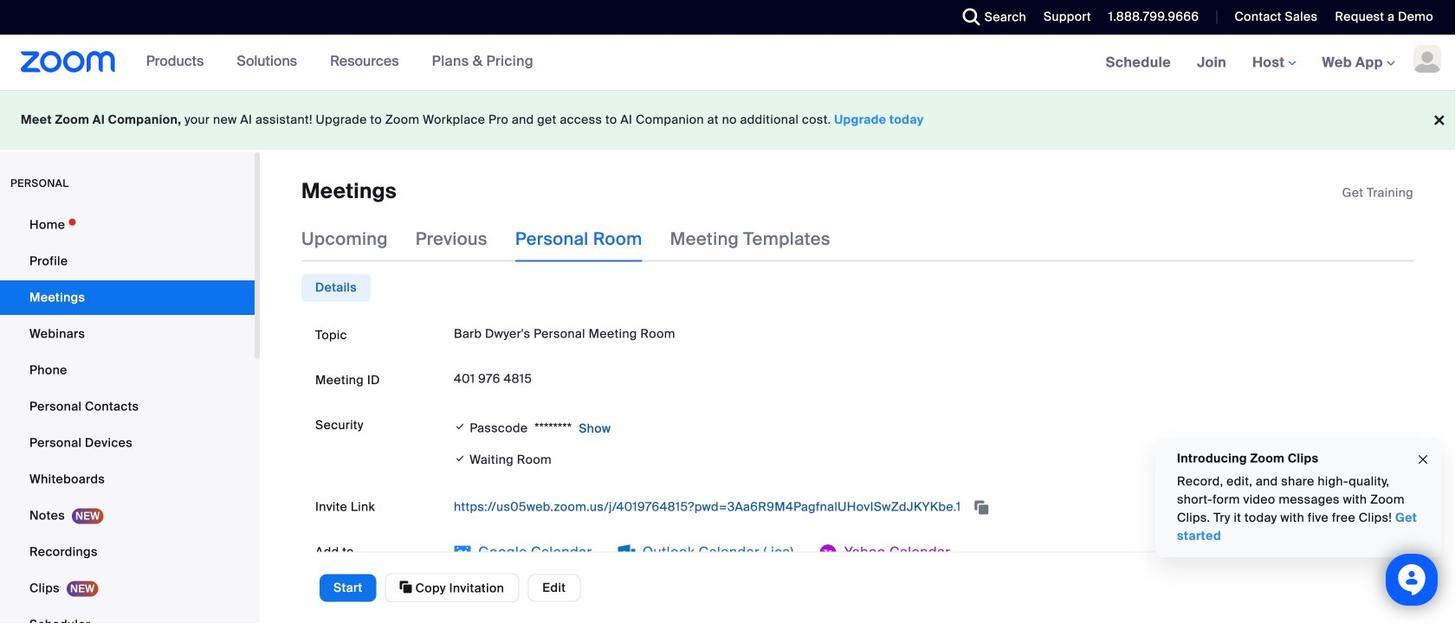 Task type: locate. For each thing, give the bounding box(es) containing it.
0 vertical spatial checked image
[[454, 419, 466, 436]]

2 checked image from the top
[[454, 450, 466, 468]]

banner
[[0, 35, 1455, 91]]

tab list
[[301, 274, 371, 302]]

application
[[1342, 185, 1414, 202]]

close image
[[1416, 450, 1430, 470]]

meetings navigation
[[1093, 35, 1455, 91]]

1 vertical spatial checked image
[[454, 450, 466, 468]]

1 checked image from the top
[[454, 419, 466, 436]]

checked image
[[454, 419, 466, 436], [454, 450, 466, 468]]

profile picture image
[[1414, 45, 1442, 73]]

footer
[[0, 90, 1455, 150]]

tab
[[301, 274, 371, 302]]

add to yahoo calendar image
[[820, 545, 837, 562]]



Task type: describe. For each thing, give the bounding box(es) containing it.
product information navigation
[[133, 35, 547, 90]]

zoom logo image
[[21, 51, 116, 73]]

copy image
[[400, 580, 412, 596]]

add to google calendar image
[[454, 545, 471, 562]]

add to outlook calendar (.ics) image
[[618, 545, 635, 562]]

personal menu menu
[[0, 208, 255, 624]]

copy url image
[[973, 502, 990, 514]]

tabs of meeting tab list
[[301, 217, 858, 262]]



Task type: vqa. For each thing, say whether or not it's contained in the screenshot.
Personal related to Personal Devices
no



